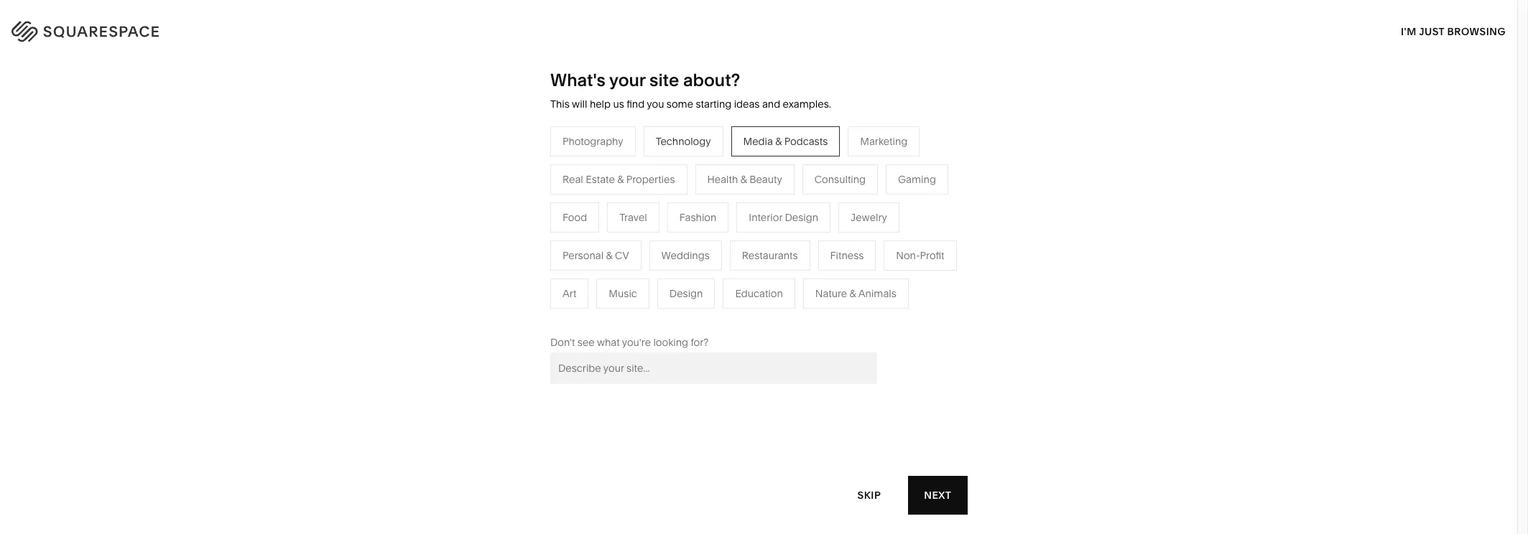 Task type: describe. For each thing, give the bounding box(es) containing it.
find
[[627, 98, 645, 111]]

media & podcasts inside radio
[[744, 135, 828, 148]]

nature & animals link
[[747, 221, 842, 234]]

travel inside option
[[620, 211, 647, 224]]

profits
[[534, 264, 563, 277]]

Gaming radio
[[886, 164, 949, 195]]

0 vertical spatial nature
[[747, 221, 779, 234]]

Photography radio
[[551, 126, 636, 157]]

fitness link
[[747, 243, 795, 256]]

jewelry
[[851, 211, 887, 224]]

skip button
[[842, 476, 897, 516]]

real estate & properties inside real estate & properties option
[[563, 173, 675, 186]]

you're
[[622, 336, 651, 349]]

skip
[[858, 489, 882, 502]]

what's
[[551, 70, 606, 91]]

for?
[[691, 336, 709, 349]]

degraw element
[[566, 491, 952, 535]]

1 vertical spatial non-
[[510, 264, 534, 277]]

you
[[647, 98, 664, 111]]

weddings inside option
[[662, 249, 710, 262]]

Non-Profit radio
[[884, 241, 957, 271]]

1 vertical spatial real estate & properties
[[595, 307, 708, 320]]

looking
[[654, 336, 689, 349]]

don't see what you're looking for?
[[551, 336, 709, 349]]

travel link
[[595, 200, 637, 213]]

podcasts inside radio
[[785, 135, 828, 148]]

health & beauty
[[708, 173, 782, 186]]

personal
[[563, 249, 604, 262]]

Real Estate & Properties radio
[[551, 164, 687, 195]]

Fitness radio
[[818, 241, 876, 271]]

help
[[590, 98, 611, 111]]

Health & Beauty radio
[[695, 164, 795, 195]]

0 horizontal spatial restaurants
[[595, 221, 651, 234]]

0 horizontal spatial fitness
[[747, 243, 780, 256]]

i'm just browsing
[[1401, 25, 1506, 38]]

log             in link
[[1463, 22, 1500, 36]]

nature inside option
[[816, 287, 848, 300]]

Consulting radio
[[803, 164, 878, 195]]

community
[[444, 264, 499, 277]]

see
[[578, 336, 595, 349]]

design inside radio
[[785, 211, 819, 224]]

what
[[597, 336, 620, 349]]

Personal & CV radio
[[551, 241, 642, 271]]

restaurants inside radio
[[742, 249, 798, 262]]

Music radio
[[597, 279, 650, 309]]

1 horizontal spatial estate
[[618, 307, 648, 320]]

art
[[563, 287, 577, 300]]

gaming
[[898, 173, 936, 186]]

0 horizontal spatial podcasts
[[636, 243, 680, 256]]

personal & cv
[[563, 249, 629, 262]]

home & decor
[[747, 200, 816, 213]]

non-profit
[[896, 249, 945, 262]]

Travel radio
[[607, 203, 660, 233]]

log
[[1463, 22, 1486, 36]]

home & decor link
[[747, 200, 831, 213]]

education
[[736, 287, 783, 300]]

fitness inside radio
[[831, 249, 864, 262]]

squarespace logo image
[[29, 17, 188, 40]]

Restaurants radio
[[730, 241, 810, 271]]

Weddings radio
[[649, 241, 722, 271]]

next
[[924, 489, 952, 502]]

this
[[551, 98, 570, 111]]

starting
[[696, 98, 732, 111]]

1 vertical spatial weddings
[[595, 286, 643, 299]]

decor
[[787, 200, 816, 213]]



Task type: locate. For each thing, give the bounding box(es) containing it.
Fashion radio
[[668, 203, 729, 233]]

degraw image
[[566, 491, 952, 535]]

cv
[[615, 249, 629, 262]]

1 vertical spatial real
[[595, 307, 616, 320]]

media & podcasts down and
[[744, 135, 828, 148]]

design inside option
[[670, 287, 703, 300]]

your
[[609, 70, 646, 91]]

home
[[747, 200, 776, 213]]

fitness
[[747, 243, 780, 256], [831, 249, 864, 262]]

us
[[613, 98, 624, 111]]

real up food option
[[563, 173, 583, 186]]

health
[[708, 173, 738, 186]]

community & non-profits
[[444, 264, 563, 277]]

marketing
[[860, 135, 908, 148]]

1 horizontal spatial animals
[[859, 287, 897, 300]]

1 vertical spatial media & podcasts
[[595, 243, 680, 256]]

1 horizontal spatial media & podcasts
[[744, 135, 828, 148]]

Interior Design radio
[[737, 203, 831, 233]]

and
[[762, 98, 781, 111]]

fitness down interior
[[747, 243, 780, 256]]

estate down music
[[618, 307, 648, 320]]

non- down jewelry radio
[[896, 249, 920, 262]]

0 horizontal spatial real
[[563, 173, 583, 186]]

food
[[563, 211, 587, 224]]

restaurants down travel link
[[595, 221, 651, 234]]

1 horizontal spatial design
[[785, 211, 819, 224]]

restaurants link
[[595, 221, 665, 234]]

1 vertical spatial nature & animals
[[816, 287, 897, 300]]

about?
[[683, 70, 740, 91]]

non- inside option
[[896, 249, 920, 262]]

1 vertical spatial media
[[595, 243, 625, 256]]

media & podcasts down restaurants link
[[595, 243, 680, 256]]

1 horizontal spatial restaurants
[[742, 249, 798, 262]]

0 vertical spatial properties
[[627, 173, 675, 186]]

podcasts down restaurants link
[[636, 243, 680, 256]]

nature down home
[[747, 221, 779, 234]]

i'm
[[1401, 25, 1417, 38]]

interior
[[749, 211, 783, 224]]

0 vertical spatial media & podcasts
[[744, 135, 828, 148]]

music
[[609, 287, 637, 300]]

0 horizontal spatial estate
[[586, 173, 615, 186]]

1 vertical spatial restaurants
[[742, 249, 798, 262]]

properties
[[627, 173, 675, 186], [659, 307, 708, 320]]

nature & animals
[[747, 221, 828, 234], [816, 287, 897, 300]]

some
[[667, 98, 694, 111]]

community & non-profits link
[[444, 264, 578, 277]]

podcasts down examples.
[[785, 135, 828, 148]]

animals inside option
[[859, 287, 897, 300]]

ideas
[[734, 98, 760, 111]]

0 horizontal spatial design
[[670, 287, 703, 300]]

technology
[[656, 135, 711, 148]]

media & podcasts
[[744, 135, 828, 148], [595, 243, 680, 256]]

media inside radio
[[744, 135, 773, 148]]

real inside option
[[563, 173, 583, 186]]

Nature & Animals radio
[[803, 279, 909, 309]]

travel
[[595, 200, 623, 213], [620, 211, 647, 224]]

what's your site about? this will help us find you some starting ideas and examples.
[[551, 70, 831, 111]]

animals
[[790, 221, 828, 234], [859, 287, 897, 300]]

0 vertical spatial restaurants
[[595, 221, 651, 234]]

&
[[776, 135, 782, 148], [618, 173, 624, 186], [741, 173, 747, 186], [778, 200, 785, 213], [781, 221, 788, 234], [627, 243, 634, 256], [606, 249, 613, 262], [501, 264, 508, 277], [850, 287, 856, 300], [650, 307, 656, 320]]

site
[[650, 70, 679, 91]]

media up beauty
[[744, 135, 773, 148]]

1 horizontal spatial podcasts
[[785, 135, 828, 148]]

animals down decor
[[790, 221, 828, 234]]

real estate & properties
[[563, 173, 675, 186], [595, 307, 708, 320]]

Education radio
[[723, 279, 795, 309]]

0 vertical spatial design
[[785, 211, 819, 224]]

Art radio
[[551, 279, 589, 309]]

photography
[[563, 135, 624, 148]]

log             in
[[1463, 22, 1500, 36]]

1 vertical spatial design
[[670, 287, 703, 300]]

Jewelry radio
[[839, 203, 900, 233]]

nature
[[747, 221, 779, 234], [816, 287, 848, 300]]

0 vertical spatial real estate & properties
[[563, 173, 675, 186]]

1 horizontal spatial media
[[744, 135, 773, 148]]

0 vertical spatial nature & animals
[[747, 221, 828, 234]]

Design radio
[[658, 279, 715, 309]]

0 horizontal spatial animals
[[790, 221, 828, 234]]

1 horizontal spatial non-
[[896, 249, 920, 262]]

1 horizontal spatial weddings
[[662, 249, 710, 262]]

fashion
[[680, 211, 717, 224]]

browsing
[[1448, 25, 1506, 38]]

Media & Podcasts radio
[[731, 126, 840, 157]]

Food radio
[[551, 203, 600, 233]]

weddings
[[662, 249, 710, 262], [595, 286, 643, 299]]

animals down fitness radio on the right
[[859, 287, 897, 300]]

consulting
[[815, 173, 866, 186]]

non- right community
[[510, 264, 534, 277]]

properties inside option
[[627, 173, 675, 186]]

interior design
[[749, 211, 819, 224]]

real
[[563, 173, 583, 186], [595, 307, 616, 320]]

i'm just browsing link
[[1401, 11, 1506, 51]]

media & podcasts link
[[595, 243, 694, 256]]

media up events
[[595, 243, 625, 256]]

1 horizontal spatial real
[[595, 307, 616, 320]]

design
[[785, 211, 819, 224], [670, 287, 703, 300]]

0 horizontal spatial nature
[[747, 221, 779, 234]]

travel down real estate & properties option
[[595, 200, 623, 213]]

0 horizontal spatial weddings
[[595, 286, 643, 299]]

1 vertical spatial animals
[[859, 287, 897, 300]]

fitness up nature & animals option
[[831, 249, 864, 262]]

weddings link
[[595, 286, 658, 299]]

0 vertical spatial weddings
[[662, 249, 710, 262]]

0 horizontal spatial non-
[[510, 264, 534, 277]]

Technology radio
[[644, 126, 723, 157]]

0 vertical spatial estate
[[586, 173, 615, 186]]

0 horizontal spatial media
[[595, 243, 625, 256]]

next button
[[908, 477, 967, 515]]

restaurants
[[595, 221, 651, 234], [742, 249, 798, 262]]

real estate & properties link
[[595, 307, 722, 320]]

nature & animals down home & decor link
[[747, 221, 828, 234]]

0 vertical spatial real
[[563, 173, 583, 186]]

nature & animals down fitness radio on the right
[[816, 287, 897, 300]]

travel up media & podcasts link
[[620, 211, 647, 224]]

0 vertical spatial non-
[[896, 249, 920, 262]]

1 vertical spatial podcasts
[[636, 243, 680, 256]]

Marketing radio
[[848, 126, 920, 157]]

1 vertical spatial estate
[[618, 307, 648, 320]]

properties up looking
[[659, 307, 708, 320]]

in
[[1489, 22, 1500, 36]]

profit
[[920, 249, 945, 262]]

weddings up design option
[[662, 249, 710, 262]]

estate inside option
[[586, 173, 615, 186]]

don't
[[551, 336, 575, 349]]

0 vertical spatial podcasts
[[785, 135, 828, 148]]

nature & animals inside option
[[816, 287, 897, 300]]

podcasts
[[785, 135, 828, 148], [636, 243, 680, 256]]

properties up travel option
[[627, 173, 675, 186]]

real down music
[[595, 307, 616, 320]]

real estate & properties up you're
[[595, 307, 708, 320]]

nature down fitness radio on the right
[[816, 287, 848, 300]]

just
[[1420, 25, 1445, 38]]

real estate & properties up travel link
[[563, 173, 675, 186]]

weddings down events link
[[595, 286, 643, 299]]

will
[[572, 98, 588, 111]]

1 horizontal spatial nature
[[816, 287, 848, 300]]

1 horizontal spatial fitness
[[831, 249, 864, 262]]

0 vertical spatial animals
[[790, 221, 828, 234]]

restaurants down 'nature & animals' link
[[742, 249, 798, 262]]

beauty
[[750, 173, 782, 186]]

media
[[744, 135, 773, 148], [595, 243, 625, 256]]

squarespace logo link
[[29, 17, 323, 40]]

events
[[595, 264, 627, 277]]

estate up travel link
[[586, 173, 615, 186]]

0 horizontal spatial media & podcasts
[[595, 243, 680, 256]]

Don't see what you're looking for? field
[[551, 353, 878, 384]]

0 vertical spatial media
[[744, 135, 773, 148]]

1 vertical spatial nature
[[816, 287, 848, 300]]

events link
[[595, 264, 641, 277]]

1 vertical spatial properties
[[659, 307, 708, 320]]

estate
[[586, 173, 615, 186], [618, 307, 648, 320]]

examples.
[[783, 98, 831, 111]]

non-
[[896, 249, 920, 262], [510, 264, 534, 277]]



Task type: vqa. For each thing, say whether or not it's contained in the screenshot.
December
no



